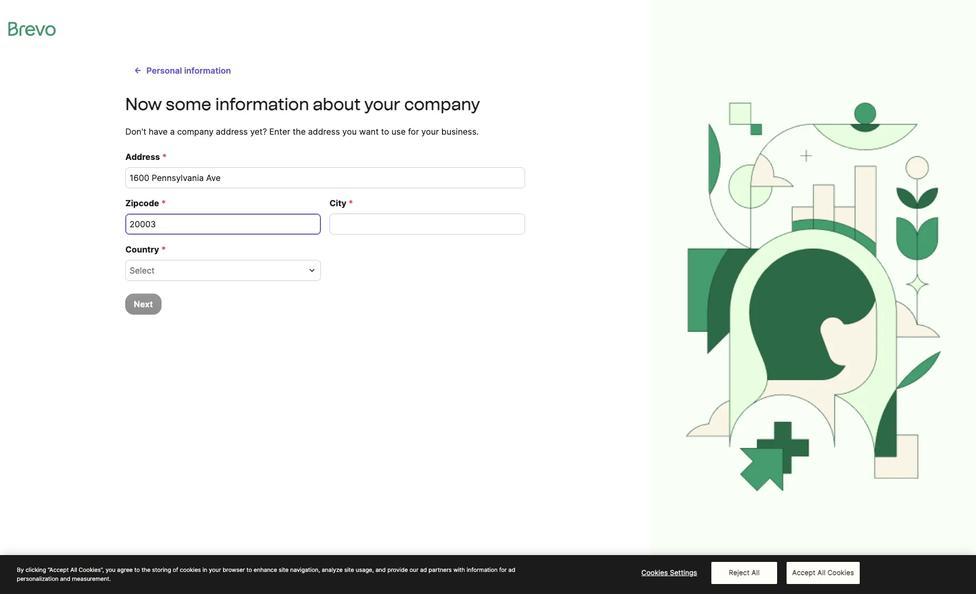 Task type: vqa. For each thing, say whether or not it's contained in the screenshot.
PERSONAL INFORMATION button
yes



Task type: locate. For each thing, give the bounding box(es) containing it.
by
[[17, 566, 24, 574]]

0 vertical spatial company
[[404, 94, 480, 114]]

cookies left 'settings'
[[642, 568, 668, 577]]

some
[[166, 94, 211, 114]]

0 vertical spatial your
[[364, 94, 400, 114]]

* for address *
[[162, 152, 167, 162]]

navigation,
[[290, 566, 320, 574]]

1 vertical spatial for
[[499, 566, 507, 574]]

site right the enhance
[[279, 566, 289, 574]]

enhance
[[254, 566, 277, 574]]

with
[[453, 566, 465, 574]]

0 horizontal spatial site
[[279, 566, 289, 574]]

zipcode *
[[125, 198, 166, 208]]

all right "accept
[[70, 566, 77, 574]]

1 horizontal spatial address
[[308, 126, 340, 137]]

0 horizontal spatial your
[[209, 566, 221, 574]]

to
[[381, 126, 389, 137], [134, 566, 140, 574], [247, 566, 252, 574]]

address left yet?
[[216, 126, 248, 137]]

provide
[[387, 566, 408, 574]]

city *
[[330, 198, 353, 208]]

zipcode
[[125, 198, 159, 208]]

all right reject at the right of page
[[752, 568, 760, 577]]

2 ad from the left
[[509, 566, 515, 574]]

1 horizontal spatial company
[[404, 94, 480, 114]]

personal information button
[[125, 60, 239, 81]]

you left agree
[[106, 566, 116, 574]]

the
[[293, 126, 306, 137], [142, 566, 150, 574]]

1 horizontal spatial site
[[344, 566, 354, 574]]

all for reject all
[[752, 568, 760, 577]]

0 vertical spatial you
[[342, 126, 357, 137]]

2 horizontal spatial your
[[421, 126, 439, 137]]

company
[[404, 94, 480, 114], [177, 126, 214, 137]]

1 horizontal spatial cookies
[[828, 568, 854, 577]]

all
[[70, 566, 77, 574], [752, 568, 760, 577], [818, 568, 826, 577]]

want
[[359, 126, 379, 137]]

* for zipcode *
[[161, 198, 166, 208]]

1 vertical spatial and
[[60, 575, 70, 582]]

for
[[408, 126, 419, 137], [499, 566, 507, 574]]

site left usage,
[[344, 566, 354, 574]]

to left use
[[381, 126, 389, 137]]

address down about
[[308, 126, 340, 137]]

2 horizontal spatial all
[[818, 568, 826, 577]]

accept all cookies button
[[786, 562, 860, 584]]

your inside by clicking "accept all cookies", you agree to the storing of cookies in your browser to enhance site navigation, analyze site usage, and provide our ad partners with information for ad personalization and measurement.
[[209, 566, 221, 574]]

address
[[216, 126, 248, 137], [308, 126, 340, 137]]

0 horizontal spatial and
[[60, 575, 70, 582]]

address
[[125, 152, 160, 162]]

0 horizontal spatial cookies
[[642, 568, 668, 577]]

storing
[[152, 566, 171, 574]]

* for city *
[[349, 198, 353, 208]]

the left the storing on the bottom left
[[142, 566, 150, 574]]

1 site from the left
[[279, 566, 289, 574]]

our
[[410, 566, 419, 574]]

use
[[392, 126, 406, 137]]

"accept
[[48, 566, 69, 574]]

your up want
[[364, 94, 400, 114]]

1 vertical spatial you
[[106, 566, 116, 574]]

all right accept
[[818, 568, 826, 577]]

information
[[184, 65, 231, 76], [215, 94, 309, 114], [467, 566, 498, 574]]

information inside by clicking "accept all cookies", you agree to the storing of cookies in your browser to enhance site navigation, analyze site usage, and provide our ad partners with information for ad personalization and measurement.
[[467, 566, 498, 574]]

to right agree
[[134, 566, 140, 574]]

ad
[[420, 566, 427, 574], [509, 566, 515, 574]]

next
[[134, 299, 153, 309]]

cookies right accept
[[828, 568, 854, 577]]

personalization
[[17, 575, 58, 582]]

* right city at top
[[349, 198, 353, 208]]

your left business. in the left of the page
[[421, 126, 439, 137]]

*
[[162, 152, 167, 162], [161, 198, 166, 208], [349, 198, 353, 208], [161, 244, 166, 255]]

1 vertical spatial the
[[142, 566, 150, 574]]

0 vertical spatial information
[[184, 65, 231, 76]]

by clicking "accept all cookies", you agree to the storing of cookies in your browser to enhance site navigation, analyze site usage, and provide our ad partners with information for ad personalization and measurement.
[[17, 566, 515, 582]]

country *
[[125, 244, 166, 255]]

information up 'some'
[[184, 65, 231, 76]]

and right usage,
[[376, 566, 386, 574]]

0 horizontal spatial for
[[408, 126, 419, 137]]

1 vertical spatial company
[[177, 126, 214, 137]]

information up yet?
[[215, 94, 309, 114]]

0 horizontal spatial the
[[142, 566, 150, 574]]

company right a
[[177, 126, 214, 137]]

your
[[364, 94, 400, 114], [421, 126, 439, 137], [209, 566, 221, 574]]

* right the "zipcode"
[[161, 198, 166, 208]]

0 horizontal spatial all
[[70, 566, 77, 574]]

you
[[342, 126, 357, 137], [106, 566, 116, 574]]

you left want
[[342, 126, 357, 137]]

the right enter
[[293, 126, 306, 137]]

2 vertical spatial information
[[467, 566, 498, 574]]

select
[[130, 265, 155, 276]]

1 horizontal spatial for
[[499, 566, 507, 574]]

information right with
[[467, 566, 498, 574]]

site
[[279, 566, 289, 574], [344, 566, 354, 574]]

0 vertical spatial for
[[408, 126, 419, 137]]

1 horizontal spatial and
[[376, 566, 386, 574]]

* right the address
[[162, 152, 167, 162]]

a
[[170, 126, 175, 137]]

0 horizontal spatial address
[[216, 126, 248, 137]]

your right in
[[209, 566, 221, 574]]

now
[[125, 94, 162, 114]]

reject all button
[[712, 562, 777, 584]]

company up business. in the left of the page
[[404, 94, 480, 114]]

analyze
[[322, 566, 343, 574]]

1 horizontal spatial ad
[[509, 566, 515, 574]]

cookies
[[642, 568, 668, 577], [828, 568, 854, 577]]

to right "browser" in the bottom left of the page
[[247, 566, 252, 574]]

0 horizontal spatial you
[[106, 566, 116, 574]]

2 address from the left
[[308, 126, 340, 137]]

0 vertical spatial and
[[376, 566, 386, 574]]

2 vertical spatial your
[[209, 566, 221, 574]]

yet?
[[250, 126, 267, 137]]

0 horizontal spatial ad
[[420, 566, 427, 574]]

None text field
[[125, 167, 525, 188], [125, 214, 321, 235], [125, 167, 525, 188], [125, 214, 321, 235]]

city
[[330, 198, 346, 208]]

for right use
[[408, 126, 419, 137]]

2 cookies from the left
[[828, 568, 854, 577]]

None field
[[130, 264, 304, 277]]

1 horizontal spatial all
[[752, 568, 760, 577]]

and
[[376, 566, 386, 574], [60, 575, 70, 582]]

1 horizontal spatial to
[[247, 566, 252, 574]]

for inside by clicking "accept all cookies", you agree to the storing of cookies in your browser to enhance site navigation, analyze site usage, and provide our ad partners with information for ad personalization and measurement.
[[499, 566, 507, 574]]

None text field
[[330, 214, 525, 235]]

for right with
[[499, 566, 507, 574]]

1 horizontal spatial the
[[293, 126, 306, 137]]

* for country *
[[161, 244, 166, 255]]

and down "accept
[[60, 575, 70, 582]]

0 vertical spatial the
[[293, 126, 306, 137]]

* right country
[[161, 244, 166, 255]]



Task type: describe. For each thing, give the bounding box(es) containing it.
1 vertical spatial your
[[421, 126, 439, 137]]

1 vertical spatial information
[[215, 94, 309, 114]]

1 address from the left
[[216, 126, 248, 137]]

agree
[[117, 566, 133, 574]]

cookies
[[180, 566, 201, 574]]

the inside by clicking "accept all cookies", you agree to the storing of cookies in your browser to enhance site navigation, analyze site usage, and provide our ad partners with information for ad personalization and measurement.
[[142, 566, 150, 574]]

measurement.
[[72, 575, 111, 582]]

cookies settings
[[642, 568, 697, 577]]

country
[[125, 244, 159, 255]]

browser
[[223, 566, 245, 574]]

accept all cookies
[[792, 568, 854, 577]]

none field inside the select popup button
[[130, 264, 304, 277]]

accept
[[792, 568, 816, 577]]

of
[[173, 566, 178, 574]]

2 site from the left
[[344, 566, 354, 574]]

select button
[[125, 260, 321, 281]]

clicking
[[25, 566, 46, 574]]

don't
[[125, 126, 146, 137]]

reject
[[729, 568, 750, 577]]

1 horizontal spatial you
[[342, 126, 357, 137]]

enter
[[269, 126, 290, 137]]

now some information about your company
[[125, 94, 480, 114]]

reject all
[[729, 568, 760, 577]]

in
[[203, 566, 207, 574]]

cookies settings button
[[637, 563, 702, 583]]

business.
[[441, 126, 479, 137]]

all for accept all cookies
[[818, 568, 826, 577]]

0 horizontal spatial to
[[134, 566, 140, 574]]

next button
[[125, 294, 161, 315]]

personal information
[[146, 65, 231, 76]]

information inside button
[[184, 65, 231, 76]]

0 horizontal spatial company
[[177, 126, 214, 137]]

have
[[149, 126, 168, 137]]

2 horizontal spatial to
[[381, 126, 389, 137]]

about
[[313, 94, 361, 114]]

partners
[[429, 566, 452, 574]]

1 horizontal spatial your
[[364, 94, 400, 114]]

all inside by clicking "accept all cookies", you agree to the storing of cookies in your browser to enhance site navigation, analyze site usage, and provide our ad partners with information for ad personalization and measurement.
[[70, 566, 77, 574]]

settings
[[670, 568, 697, 577]]

don't have a company address yet? enter the address you want to use for your business.
[[125, 126, 479, 137]]

1 ad from the left
[[420, 566, 427, 574]]

1 cookies from the left
[[642, 568, 668, 577]]

cookies",
[[79, 566, 104, 574]]

personal
[[146, 65, 182, 76]]

address *
[[125, 152, 167, 162]]

usage,
[[356, 566, 374, 574]]

you inside by clicking "accept all cookies", you agree to the storing of cookies in your browser to enhance site navigation, analyze site usage, and provide our ad partners with information for ad personalization and measurement.
[[106, 566, 116, 574]]



